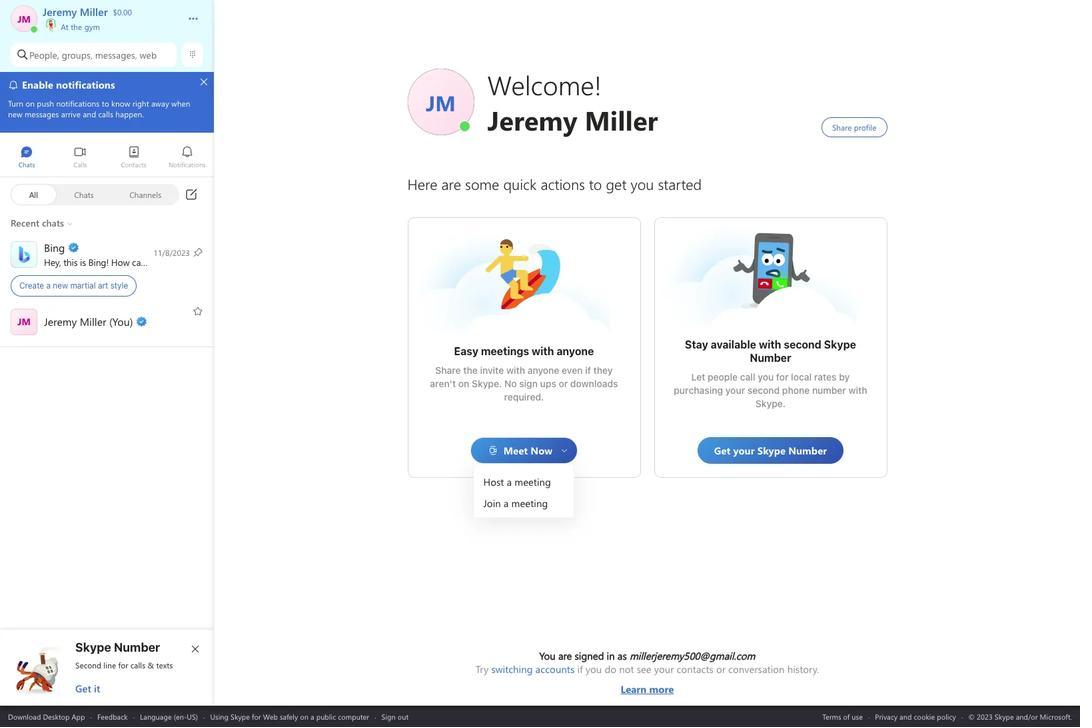 Task type: describe. For each thing, give the bounding box(es) containing it.
art
[[98, 281, 108, 291]]

policy
[[938, 712, 957, 722]]

channels
[[129, 189, 162, 200]]

meetings
[[481, 345, 529, 357]]

stay
[[685, 339, 709, 351]]

web
[[263, 712, 278, 722]]

not
[[620, 663, 634, 676]]

no
[[505, 378, 517, 389]]

how
[[111, 256, 130, 268]]

hey,
[[44, 256, 61, 268]]

let
[[692, 371, 706, 383]]

people
[[708, 371, 738, 383]]

out
[[398, 712, 409, 722]]

help
[[153, 256, 171, 268]]

share the invite with anyone even if they aren't on skype. no sign ups or downloads required.
[[430, 365, 621, 403]]

aren't
[[430, 378, 456, 389]]

second inside let people call you for local rates by purchasing your second phone number with skype.
[[748, 385, 780, 396]]

app
[[72, 712, 85, 722]]

accounts
[[536, 663, 575, 676]]

hey, this is bing ! how can i help you today?
[[44, 256, 219, 268]]

skype. inside share the invite with anyone even if they aren't on skype. no sign ups or downloads required.
[[472, 378, 502, 389]]

local
[[792, 371, 812, 383]]

the for invite
[[464, 365, 478, 376]]

sign out
[[382, 712, 409, 722]]

let people call you for local rates by purchasing your second phone number with skype.
[[674, 371, 870, 409]]

desktop
[[43, 712, 70, 722]]

0 vertical spatial you
[[173, 256, 188, 268]]

see
[[637, 663, 652, 676]]

1 vertical spatial on
[[300, 712, 309, 722]]

terms
[[823, 712, 842, 722]]

skype. inside let people call you for local rates by purchasing your second phone number with skype.
[[756, 398, 786, 409]]

0 horizontal spatial a
[[46, 281, 51, 291]]

by
[[840, 371, 850, 383]]

martial
[[70, 281, 96, 291]]

whosthis
[[731, 231, 772, 245]]

line
[[104, 660, 116, 671]]

messages,
[[95, 48, 137, 61]]

easy
[[454, 345, 479, 357]]

try switching accounts if you do not see your contacts or conversation history. learn more
[[476, 663, 820, 696]]

people, groups, messages, web
[[29, 48, 157, 61]]

are
[[559, 649, 572, 663]]

for for using skype for web safely on a public computer
[[252, 712, 261, 722]]

in
[[607, 649, 615, 663]]

your inside let people call you for local rates by purchasing your second phone number with skype.
[[726, 385, 746, 396]]

of
[[844, 712, 850, 722]]

public
[[316, 712, 336, 722]]

feedback
[[97, 712, 128, 722]]

if inside share the invite with anyone even if they aren't on skype. no sign ups or downloads required.
[[586, 365, 591, 376]]

groups,
[[62, 48, 93, 61]]

style
[[110, 281, 128, 291]]

you inside try switching accounts if you do not see your contacts or conversation history. learn more
[[586, 663, 602, 676]]

second inside stay available with second skype number
[[784, 339, 822, 351]]

rates
[[815, 371, 837, 383]]

phone
[[783, 385, 810, 396]]

new
[[53, 281, 68, 291]]

texts
[[156, 660, 173, 671]]

language (en-us)
[[140, 712, 198, 722]]

bing
[[88, 256, 106, 268]]

with inside let people call you for local rates by purchasing your second phone number with skype.
[[849, 385, 868, 396]]

ups
[[540, 378, 557, 389]]

purchasing
[[674, 385, 723, 396]]

privacy and cookie policy
[[876, 712, 957, 722]]

create
[[19, 281, 44, 291]]

is
[[80, 256, 86, 268]]

get
[[75, 682, 91, 695]]

contacts
[[677, 663, 714, 676]]

privacy
[[876, 712, 898, 722]]

with inside stay available with second skype number
[[759, 339, 782, 351]]

safely
[[280, 712, 298, 722]]

second
[[75, 660, 101, 671]]

computer
[[338, 712, 369, 722]]

sign
[[382, 712, 396, 722]]

privacy and cookie policy link
[[876, 712, 957, 722]]



Task type: vqa. For each thing, say whether or not it's contained in the screenshot.
Ask me any type of question, like finding vegan restaurants in Cambridge, itinerary for your trip to Europe or drafting a story for curious kids. In groups, remember to mention me with @Bing. I'm an AI preview, so I'm still learning. Sometimes I might say something weird. Don't get mad at me, I'm just trying to get better! If you want to start over, type
no



Task type: locate. For each thing, give the bounding box(es) containing it.
download
[[8, 712, 41, 722]]

0 vertical spatial second
[[784, 339, 822, 351]]

with inside share the invite with anyone even if they aren't on skype. no sign ups or downloads required.
[[507, 365, 525, 376]]

if up downloads
[[586, 365, 591, 376]]

1 vertical spatial or
[[717, 663, 726, 676]]

1 horizontal spatial you
[[586, 663, 602, 676]]

if right are
[[578, 663, 583, 676]]

you left do
[[586, 663, 602, 676]]

learn more link
[[476, 676, 820, 696]]

or inside share the invite with anyone even if they aren't on skype. no sign ups or downloads required.
[[559, 378, 568, 389]]

easy meetings with anyone
[[454, 345, 594, 357]]

at
[[61, 21, 69, 32]]

skype inside stay available with second skype number
[[825, 339, 857, 351]]

0 horizontal spatial or
[[559, 378, 568, 389]]

0 vertical spatial your
[[726, 385, 746, 396]]

anyone inside share the invite with anyone even if they aren't on skype. no sign ups or downloads required.
[[528, 365, 560, 376]]

the for gym
[[71, 21, 82, 32]]

learn
[[621, 683, 647, 696]]

anyone up the even
[[557, 345, 594, 357]]

or right contacts
[[717, 663, 726, 676]]

0 horizontal spatial number
[[114, 641, 160, 655]]

anyone
[[557, 345, 594, 357], [528, 365, 560, 376]]

the inside button
[[71, 21, 82, 32]]

1 vertical spatial second
[[748, 385, 780, 396]]

1 horizontal spatial number
[[750, 352, 792, 364]]

1 vertical spatial your
[[655, 663, 674, 676]]

for
[[777, 371, 789, 383], [118, 660, 128, 671], [252, 712, 261, 722]]

or inside try switching accounts if you do not see your contacts or conversation history. learn more
[[717, 663, 726, 676]]

or right ups
[[559, 378, 568, 389]]

menu
[[475, 468, 575, 517]]

number inside stay available with second skype number
[[750, 352, 792, 364]]

skype. down invite
[[472, 378, 502, 389]]

1 vertical spatial number
[[114, 641, 160, 655]]

1 horizontal spatial skype
[[231, 712, 250, 722]]

you right call at the bottom
[[758, 371, 774, 383]]

skype up second on the bottom left of the page
[[75, 641, 111, 655]]

0 horizontal spatial skype.
[[472, 378, 502, 389]]

1 horizontal spatial your
[[726, 385, 746, 396]]

if
[[586, 365, 591, 376], [578, 663, 583, 676]]

0 horizontal spatial for
[[118, 660, 128, 671]]

download desktop app link
[[8, 712, 85, 722]]

for left local
[[777, 371, 789, 383]]

skype
[[825, 339, 857, 351], [75, 641, 111, 655], [231, 712, 250, 722]]

1 horizontal spatial a
[[311, 712, 314, 722]]

1 vertical spatial a
[[311, 712, 314, 722]]

2 horizontal spatial skype
[[825, 339, 857, 351]]

a left public
[[311, 712, 314, 722]]

1 horizontal spatial or
[[717, 663, 726, 676]]

1 vertical spatial anyone
[[528, 365, 560, 376]]

on inside share the invite with anyone even if they aren't on skype. no sign ups or downloads required.
[[459, 378, 470, 389]]

with right available
[[759, 339, 782, 351]]

downloads
[[571, 378, 618, 389]]

2 vertical spatial for
[[252, 712, 261, 722]]

feedback link
[[97, 712, 128, 722]]

terms of use link
[[823, 712, 863, 722]]

get it
[[75, 682, 100, 695]]

at the gym
[[59, 21, 100, 32]]

your right 'see'
[[655, 663, 674, 676]]

1 horizontal spatial the
[[464, 365, 478, 376]]

you inside let people call you for local rates by purchasing your second phone number with skype.
[[758, 371, 774, 383]]

1 horizontal spatial if
[[586, 365, 591, 376]]

1 horizontal spatial skype.
[[756, 398, 786, 409]]

stay available with second skype number
[[685, 339, 859, 364]]

more
[[650, 683, 674, 696]]

chats
[[74, 189, 94, 200]]

0 horizontal spatial on
[[300, 712, 309, 722]]

for inside skype number element
[[118, 660, 128, 671]]

1 horizontal spatial on
[[459, 378, 470, 389]]

using
[[210, 712, 229, 722]]

0 vertical spatial skype
[[825, 339, 857, 351]]

even
[[562, 365, 583, 376]]

skype right the using
[[231, 712, 250, 722]]

the down easy
[[464, 365, 478, 376]]

0 vertical spatial if
[[586, 365, 591, 376]]

second line for calls & texts
[[75, 660, 173, 671]]

call
[[741, 371, 756, 383]]

using skype for web safely on a public computer link
[[210, 712, 369, 722]]

can
[[132, 256, 146, 268]]

0 vertical spatial anyone
[[557, 345, 594, 357]]

your down call at the bottom
[[726, 385, 746, 396]]

you are signed in as
[[540, 649, 630, 663]]

second down call at the bottom
[[748, 385, 780, 396]]

at the gym button
[[43, 19, 175, 32]]

using skype for web safely on a public computer
[[210, 712, 369, 722]]

number up call at the bottom
[[750, 352, 792, 364]]

number
[[750, 352, 792, 364], [114, 641, 160, 655]]

required.
[[504, 391, 544, 403]]

skype number element
[[11, 641, 203, 695]]

this
[[63, 256, 78, 268]]

for right line
[[118, 660, 128, 671]]

signed
[[575, 649, 604, 663]]

0 horizontal spatial you
[[173, 256, 188, 268]]

0 horizontal spatial if
[[578, 663, 583, 676]]

1 vertical spatial if
[[578, 663, 583, 676]]

as
[[618, 649, 627, 663]]

you
[[173, 256, 188, 268], [758, 371, 774, 383], [586, 663, 602, 676]]

use
[[852, 712, 863, 722]]

2 vertical spatial you
[[586, 663, 602, 676]]

people,
[[29, 48, 59, 61]]

available
[[711, 339, 757, 351]]

with up no on the left bottom of the page
[[507, 365, 525, 376]]

1 vertical spatial for
[[118, 660, 128, 671]]

0 vertical spatial skype.
[[472, 378, 502, 389]]

skype inside skype number element
[[75, 641, 111, 655]]

your inside try switching accounts if you do not see your contacts or conversation history. learn more
[[655, 663, 674, 676]]

sign out link
[[382, 712, 409, 722]]

if inside try switching accounts if you do not see your contacts or conversation history. learn more
[[578, 663, 583, 676]]

&
[[148, 660, 154, 671]]

0 horizontal spatial your
[[655, 663, 674, 676]]

sign
[[520, 378, 538, 389]]

mansurfer
[[484, 238, 532, 252]]

cookie
[[914, 712, 936, 722]]

for for second line for calls & texts
[[118, 660, 128, 671]]

anyone up ups
[[528, 365, 560, 376]]

the inside share the invite with anyone even if they aren't on skype. no sign ups or downloads required.
[[464, 365, 478, 376]]

2 horizontal spatial you
[[758, 371, 774, 383]]

invite
[[480, 365, 504, 376]]

0 vertical spatial a
[[46, 281, 51, 291]]

your
[[726, 385, 746, 396], [655, 663, 674, 676]]

calls
[[131, 660, 146, 671]]

2 horizontal spatial for
[[777, 371, 789, 383]]

skype number
[[75, 641, 160, 655]]

0 vertical spatial on
[[459, 378, 470, 389]]

0 horizontal spatial skype
[[75, 641, 111, 655]]

they
[[594, 365, 613, 376]]

a left new
[[46, 281, 51, 291]]

1 vertical spatial skype.
[[756, 398, 786, 409]]

download desktop app
[[8, 712, 85, 722]]

0 vertical spatial or
[[559, 378, 568, 389]]

gym
[[84, 21, 100, 32]]

0 horizontal spatial the
[[71, 21, 82, 32]]

us)
[[187, 712, 198, 722]]

number up calls
[[114, 641, 160, 655]]

0 vertical spatial the
[[71, 21, 82, 32]]

for inside let people call you for local rates by purchasing your second phone number with skype.
[[777, 371, 789, 383]]

you right help
[[173, 256, 188, 268]]

with up ups
[[532, 345, 554, 357]]

on
[[459, 378, 470, 389], [300, 712, 309, 722]]

1 horizontal spatial for
[[252, 712, 261, 722]]

and
[[900, 712, 912, 722]]

with down by
[[849, 385, 868, 396]]

1 vertical spatial the
[[464, 365, 478, 376]]

second up local
[[784, 339, 822, 351]]

do
[[605, 663, 617, 676]]

language (en-us) link
[[140, 712, 198, 722]]

switching
[[492, 663, 533, 676]]

skype up by
[[825, 339, 857, 351]]

on right safely
[[300, 712, 309, 722]]

today?
[[190, 256, 217, 268]]

1 horizontal spatial second
[[784, 339, 822, 351]]

0 vertical spatial for
[[777, 371, 789, 383]]

share
[[436, 365, 461, 376]]

people, groups, messages, web button
[[11, 43, 177, 67]]

terms of use
[[823, 712, 863, 722]]

for left the web
[[252, 712, 261, 722]]

on down share
[[459, 378, 470, 389]]

1 vertical spatial skype
[[75, 641, 111, 655]]

1 vertical spatial you
[[758, 371, 774, 383]]

create a new martial art style
[[19, 281, 128, 291]]

skype. down phone
[[756, 398, 786, 409]]

2 vertical spatial skype
[[231, 712, 250, 722]]

0 horizontal spatial second
[[748, 385, 780, 396]]

it
[[94, 682, 100, 695]]

conversation
[[729, 663, 785, 676]]

0 vertical spatial number
[[750, 352, 792, 364]]

i
[[148, 256, 151, 268]]

the right the at
[[71, 21, 82, 32]]

tab list
[[0, 140, 214, 177]]

number
[[813, 385, 847, 396]]

(en-
[[174, 712, 187, 722]]



